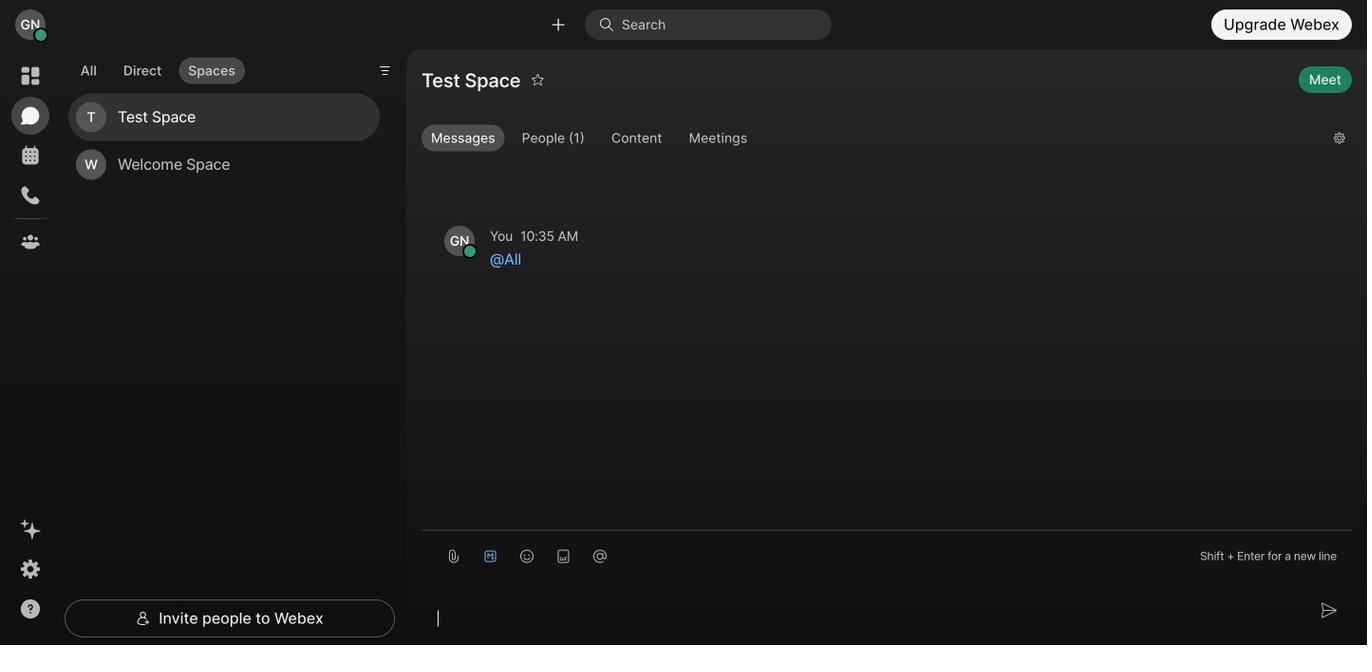 Task type: vqa. For each thing, say whether or not it's contained in the screenshot.
Welcome Space list item
yes



Task type: locate. For each thing, give the bounding box(es) containing it.
tab list
[[66, 46, 250, 90]]

group
[[422, 125, 1319, 156]]

write a message to test space element
[[423, 580, 1305, 637]]

navigation
[[0, 49, 61, 646]]

welcome space list item
[[68, 141, 380, 189]]



Task type: describe. For each thing, give the bounding box(es) containing it.
message composer toolbar element
[[422, 531, 1353, 575]]

webex tab list
[[11, 57, 49, 261]]

test space, you have a draft message list item
[[68, 94, 380, 141]]

send message image
[[1322, 604, 1337, 619]]



